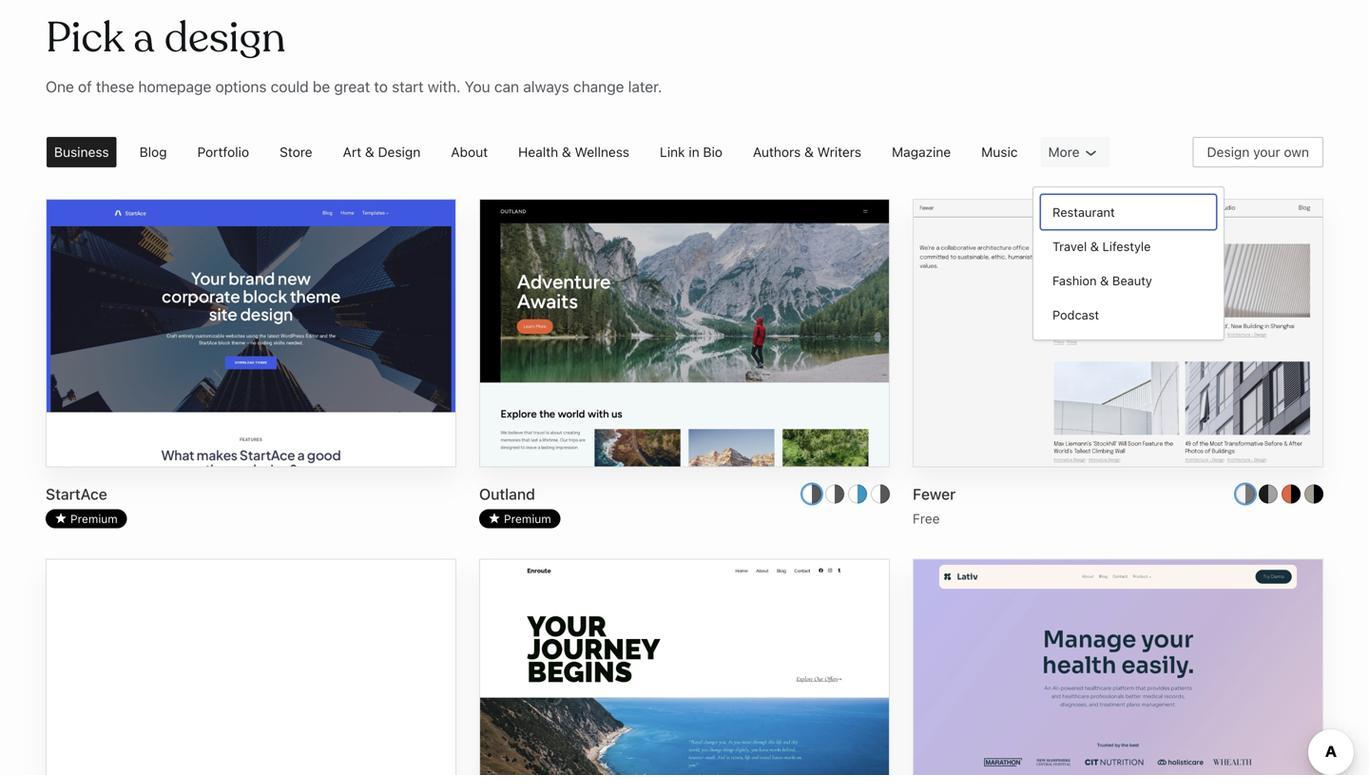 Task type: describe. For each thing, give the bounding box(es) containing it.
premium for first premium button
[[70, 512, 118, 526]]

design inside button
[[1208, 144, 1250, 160]]

change later.
[[574, 77, 662, 95]]

of
[[78, 77, 92, 95]]

restaurant button
[[1042, 195, 1217, 229]]

fewer
[[913, 485, 956, 503]]

1 premium button from the left
[[46, 509, 127, 529]]

link
[[660, 144, 685, 160]]

health & wellness
[[519, 144, 630, 160]]

& for wellness
[[562, 144, 571, 160]]

store button
[[264, 129, 328, 175]]

free
[[913, 511, 940, 527]]

link in bio
[[660, 144, 723, 160]]

fashion
[[1053, 273, 1097, 288]]

a design
[[133, 11, 286, 65]]

these
[[96, 77, 134, 95]]

outland
[[479, 485, 535, 503]]

be
[[313, 77, 330, 95]]

health & wellness button
[[503, 129, 645, 175]]

blog
[[139, 144, 167, 160]]

design your own button
[[1193, 137, 1324, 167]]

& for writers
[[805, 144, 814, 160]]

travel
[[1053, 239, 1087, 253]]

options
[[215, 77, 267, 95]]

with.
[[428, 77, 461, 95]]

beauty
[[1113, 273, 1153, 288]]

link in bio button
[[645, 129, 738, 175]]

lativ image
[[914, 560, 1323, 775]]

enroute image
[[480, 560, 889, 775]]

in
[[689, 144, 700, 160]]

authors & writers
[[753, 144, 862, 160]]

business
[[54, 144, 109, 160]]

foam image
[[47, 560, 456, 775]]

own
[[1285, 144, 1310, 160]]

fashion & beauty
[[1053, 273, 1153, 288]]

can
[[495, 77, 519, 95]]

health
[[519, 144, 559, 160]]

music
[[982, 144, 1018, 160]]

start
[[392, 77, 424, 95]]

one of these homepage options could be great to start with. you can always change later.
[[46, 77, 662, 95]]

magazine button
[[877, 129, 967, 175]]

& for beauty
[[1101, 273, 1109, 288]]

travel & lifestyle button
[[1042, 229, 1217, 263]]

lifestyle
[[1103, 239, 1151, 253]]

wellness
[[575, 144, 630, 160]]



Task type: vqa. For each thing, say whether or not it's contained in the screenshot.
authors & writers button
yes



Task type: locate. For each thing, give the bounding box(es) containing it.
about button
[[436, 129, 503, 175]]

& for lifestyle
[[1091, 239, 1100, 253]]

1 design from the left
[[378, 144, 421, 160]]

premium down startace
[[70, 512, 118, 526]]

more
[[1049, 144, 1080, 160]]

could
[[271, 77, 309, 95]]

store
[[280, 144, 313, 160]]

&
[[365, 144, 375, 160], [562, 144, 571, 160], [805, 144, 814, 160], [1091, 239, 1100, 253], [1101, 273, 1109, 288]]

pick a design
[[46, 11, 286, 65]]

0 horizontal spatial design
[[378, 144, 421, 160]]

portfolio button
[[182, 129, 264, 175]]

homepage
[[138, 77, 211, 95]]

& inside fashion & beauty button
[[1101, 273, 1109, 288]]

& inside art & design "button"
[[365, 144, 375, 160]]

restaurant
[[1053, 205, 1115, 219]]

design right the art
[[378, 144, 421, 160]]

travel & lifestyle
[[1053, 239, 1151, 253]]

design left your
[[1208, 144, 1250, 160]]

group containing restaurant
[[1042, 195, 1217, 332]]

2 design from the left
[[1208, 144, 1250, 160]]

premium button down the outland
[[479, 509, 561, 529]]

premium
[[70, 512, 118, 526], [504, 512, 551, 526]]

about
[[451, 144, 488, 160]]

design your own
[[1208, 144, 1310, 160]]

1 horizontal spatial premium
[[504, 512, 551, 526]]

bio
[[703, 144, 723, 160]]

music button
[[967, 129, 1034, 175]]

pick
[[46, 11, 124, 65]]

& inside authors & writers button
[[805, 144, 814, 160]]

art & design
[[343, 144, 421, 160]]

podcast button
[[1042, 298, 1217, 332]]

to
[[374, 77, 388, 95]]

1 horizontal spatial premium button
[[479, 509, 561, 529]]

& left "writers"
[[805, 144, 814, 160]]

& left beauty
[[1101, 273, 1109, 288]]

startace image
[[47, 200, 456, 775]]

always
[[523, 77, 570, 95]]

art
[[343, 144, 362, 160]]

premium down the outland
[[504, 512, 551, 526]]

premium for second premium button from left
[[504, 512, 551, 526]]

& right health
[[562, 144, 571, 160]]

& for design
[[365, 144, 375, 160]]

2 premium button from the left
[[479, 509, 561, 529]]

one
[[46, 77, 74, 95]]

0 horizontal spatial premium button
[[46, 509, 127, 529]]

group
[[1042, 195, 1217, 332]]

1 horizontal spatial design
[[1208, 144, 1250, 160]]

business button
[[39, 129, 124, 175]]

authors
[[753, 144, 801, 160]]

design
[[378, 144, 421, 160], [1208, 144, 1250, 160]]

premium button down startace
[[46, 509, 127, 529]]

fashion & beauty button
[[1042, 263, 1217, 298]]

blog button
[[124, 129, 182, 175]]

& inside travel & lifestyle button
[[1091, 239, 1100, 253]]

1 premium from the left
[[70, 512, 118, 526]]

2 premium from the left
[[504, 512, 551, 526]]

podcast
[[1053, 307, 1100, 322]]

0 horizontal spatial premium
[[70, 512, 118, 526]]

portfolio
[[197, 144, 249, 160]]

& right travel at right top
[[1091, 239, 1100, 253]]

writers
[[818, 144, 862, 160]]

more button
[[1034, 129, 1118, 175]]

your
[[1254, 144, 1281, 160]]

design inside "button"
[[378, 144, 421, 160]]

art & design button
[[328, 129, 436, 175]]

magazine
[[892, 144, 951, 160]]

startace
[[46, 485, 107, 503]]

premium button
[[46, 509, 127, 529], [479, 509, 561, 529]]

& inside health & wellness button
[[562, 144, 571, 160]]

& right the art
[[365, 144, 375, 160]]

outland image
[[480, 200, 889, 775]]

fewer image
[[914, 200, 1323, 579]]

you
[[465, 77, 491, 95]]

authors & writers button
[[738, 129, 877, 175]]

great
[[334, 77, 370, 95]]



